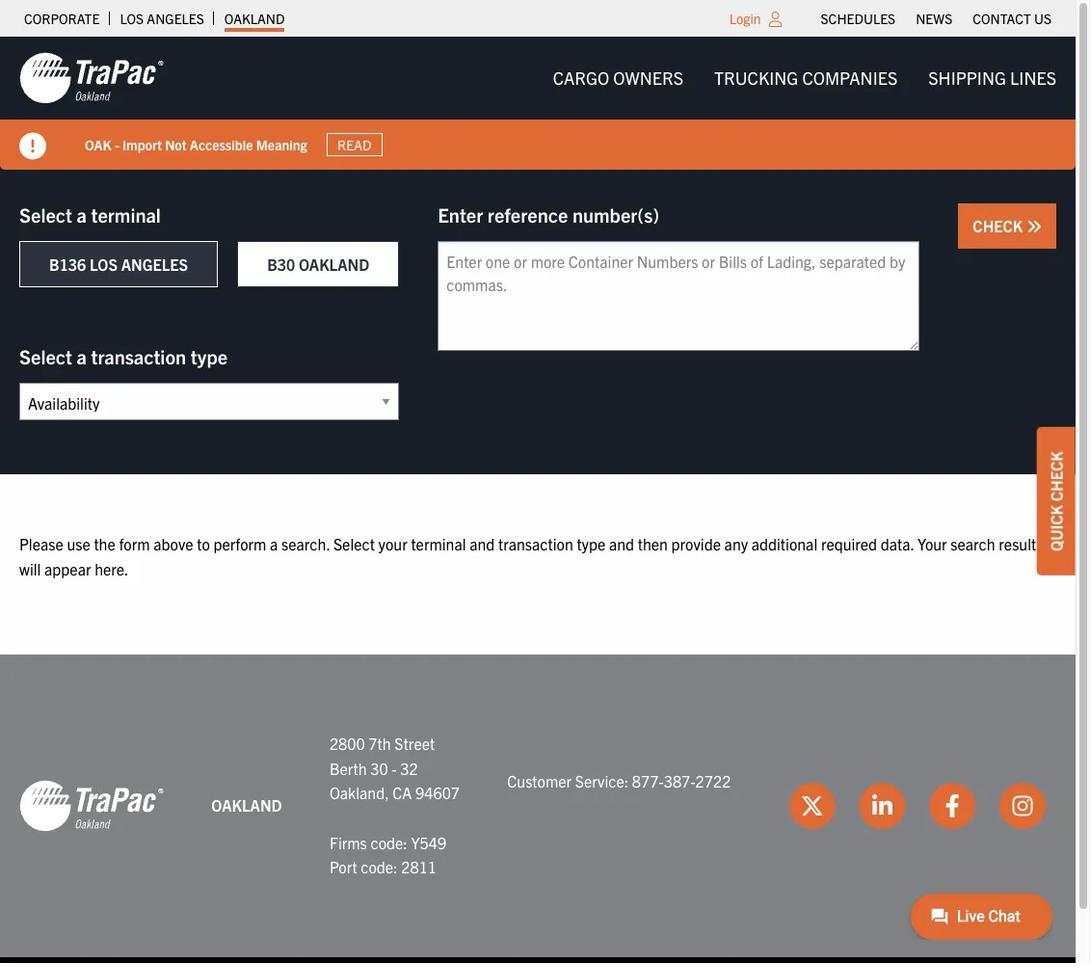Task type: vqa. For each thing, say whether or not it's contained in the screenshot.
7th
yes



Task type: describe. For each thing, give the bounding box(es) containing it.
2 vertical spatial oakland
[[211, 796, 282, 815]]

quick
[[1047, 505, 1067, 551]]

lines
[[1011, 67, 1057, 89]]

type inside please use the form above to perform a search. select your terminal and transaction type and then provide any additional required data. your search results will appear here. quick check
[[577, 534, 606, 554]]

read link
[[327, 133, 383, 156]]

a for terminal
[[77, 203, 87, 227]]

read
[[338, 136, 372, 153]]

32
[[401, 759, 418, 778]]

2800
[[330, 734, 365, 753]]

check inside please use the form above to perform a search. select your terminal and transaction type and then provide any additional required data. your search results will appear here. quick check
[[1047, 451, 1067, 501]]

- inside banner
[[115, 136, 119, 153]]

form
[[119, 534, 150, 554]]

b30
[[267, 255, 295, 274]]

companies
[[803, 67, 898, 89]]

light image
[[769, 12, 783, 27]]

shipping lines
[[929, 67, 1057, 89]]

port
[[330, 858, 357, 877]]

additional
[[752, 534, 818, 554]]

menu bar containing schedules
[[811, 5, 1062, 32]]

oak - import not accessible meaning
[[85, 136, 307, 153]]

accessible
[[190, 136, 253, 153]]

shipping
[[929, 67, 1007, 89]]

cargo owners
[[553, 67, 684, 89]]

select for select a terminal
[[19, 203, 72, 227]]

quick check link
[[1038, 427, 1076, 575]]

reference
[[488, 203, 568, 227]]

select for select a transaction type
[[19, 344, 72, 368]]

a for transaction
[[77, 344, 87, 368]]

please use the form above to perform a search. select your terminal and transaction type and then provide any additional required data. your search results will appear here. quick check
[[19, 451, 1067, 578]]

y549
[[411, 833, 447, 852]]

meaning
[[256, 136, 307, 153]]

search.
[[282, 534, 330, 554]]

oak
[[85, 136, 112, 153]]

terminal inside please use the form above to perform a search. select your terminal and transaction type and then provide any additional required data. your search results will appear here. quick check
[[411, 534, 466, 554]]

oakland link
[[225, 5, 285, 32]]

los angeles
[[120, 10, 204, 27]]

0 horizontal spatial los
[[90, 255, 118, 274]]

number(s)
[[573, 203, 660, 227]]

use
[[67, 534, 90, 554]]

0 horizontal spatial terminal
[[91, 203, 161, 227]]

1 oakland image from the top
[[19, 51, 164, 105]]

select a terminal
[[19, 203, 161, 227]]

877-
[[633, 771, 664, 790]]

2800 7th street berth 30 - 32 oakland, ca 94607
[[330, 734, 460, 803]]

news
[[916, 10, 953, 27]]

0 vertical spatial code:
[[371, 833, 408, 852]]

2811
[[401, 858, 437, 877]]

here.
[[95, 559, 129, 578]]

login
[[730, 10, 762, 27]]

banner containing cargo owners
[[0, 37, 1091, 170]]

contact
[[973, 10, 1032, 27]]

ca
[[393, 784, 412, 803]]

your
[[379, 534, 408, 554]]

schedules link
[[821, 5, 896, 32]]

contact us
[[973, 10, 1052, 27]]

contact us link
[[973, 5, 1052, 32]]

not
[[165, 136, 187, 153]]

solid image inside check button
[[1027, 219, 1043, 234]]

results
[[999, 534, 1044, 554]]

trucking companies
[[715, 67, 898, 89]]

0 vertical spatial angeles
[[147, 10, 204, 27]]

the
[[94, 534, 116, 554]]

check inside button
[[973, 216, 1027, 235]]

enter
[[438, 203, 483, 227]]

news link
[[916, 5, 953, 32]]



Task type: locate. For each thing, give the bounding box(es) containing it.
0 vertical spatial oakland
[[225, 10, 285, 27]]

0 vertical spatial los
[[120, 10, 144, 27]]

cargo
[[553, 67, 610, 89]]

1 vertical spatial menu bar
[[538, 59, 1072, 98]]

select inside please use the form above to perform a search. select your terminal and transaction type and then provide any additional required data. your search results will appear here. quick check
[[334, 534, 375, 554]]

1 vertical spatial transaction
[[499, 534, 574, 554]]

2 oakland image from the top
[[19, 779, 164, 833]]

0 vertical spatial -
[[115, 136, 119, 153]]

0 vertical spatial transaction
[[91, 344, 186, 368]]

please
[[19, 534, 63, 554]]

1 horizontal spatial check
[[1047, 451, 1067, 501]]

- right the 30
[[392, 759, 397, 778]]

1 vertical spatial oakland image
[[19, 779, 164, 833]]

street
[[395, 734, 435, 753]]

terminal up the b136 los angeles
[[91, 203, 161, 227]]

select a transaction type
[[19, 344, 228, 368]]

1 horizontal spatial type
[[577, 534, 606, 554]]

1 vertical spatial -
[[392, 759, 397, 778]]

1 vertical spatial check
[[1047, 451, 1067, 501]]

us
[[1035, 10, 1052, 27]]

appear
[[44, 559, 91, 578]]

corporate
[[24, 10, 100, 27]]

2 and from the left
[[609, 534, 635, 554]]

footer containing 2800 7th street
[[0, 655, 1076, 964]]

oakland,
[[330, 784, 389, 803]]

perform
[[214, 534, 267, 554]]

0 horizontal spatial check
[[973, 216, 1027, 235]]

then
[[638, 534, 668, 554]]

- right oak in the top left of the page
[[115, 136, 119, 153]]

search
[[951, 534, 996, 554]]

angeles
[[147, 10, 204, 27], [121, 255, 188, 274]]

service:
[[576, 771, 629, 790]]

your
[[918, 534, 948, 554]]

0 horizontal spatial -
[[115, 136, 119, 153]]

any
[[725, 534, 749, 554]]

will
[[19, 559, 41, 578]]

select left your
[[334, 534, 375, 554]]

check
[[973, 216, 1027, 235], [1047, 451, 1067, 501]]

and left then
[[609, 534, 635, 554]]

1 and from the left
[[470, 534, 495, 554]]

type
[[191, 344, 228, 368], [577, 534, 606, 554]]

1 vertical spatial los
[[90, 255, 118, 274]]

required
[[822, 534, 878, 554]]

oakland image inside footer
[[19, 779, 164, 833]]

-
[[115, 136, 119, 153], [392, 759, 397, 778]]

2 vertical spatial a
[[270, 534, 278, 554]]

1 vertical spatial type
[[577, 534, 606, 554]]

0 horizontal spatial solid image
[[19, 133, 46, 160]]

a down b136
[[77, 344, 87, 368]]

1 vertical spatial code:
[[361, 858, 398, 877]]

2 vertical spatial select
[[334, 534, 375, 554]]

los right "corporate"
[[120, 10, 144, 27]]

trucking
[[715, 67, 799, 89]]

0 horizontal spatial transaction
[[91, 344, 186, 368]]

firms code:  y549 port code:  2811
[[330, 833, 447, 877]]

0 vertical spatial select
[[19, 203, 72, 227]]

30
[[371, 759, 388, 778]]

Enter reference number(s) text field
[[438, 241, 920, 351]]

1 vertical spatial terminal
[[411, 534, 466, 554]]

and right your
[[470, 534, 495, 554]]

footer
[[0, 655, 1076, 964]]

oakland image
[[19, 51, 164, 105], [19, 779, 164, 833]]

los angeles link
[[120, 5, 204, 32]]

2722
[[696, 771, 731, 790]]

387-
[[664, 771, 696, 790]]

b136 los angeles
[[49, 255, 188, 274]]

los right b136
[[90, 255, 118, 274]]

0 vertical spatial type
[[191, 344, 228, 368]]

94607
[[416, 784, 460, 803]]

trucking companies link
[[699, 59, 914, 98]]

code:
[[371, 833, 408, 852], [361, 858, 398, 877]]

firms
[[330, 833, 367, 852]]

menu bar
[[811, 5, 1062, 32], [538, 59, 1072, 98]]

and
[[470, 534, 495, 554], [609, 534, 635, 554]]

menu bar up shipping
[[811, 5, 1062, 32]]

1 horizontal spatial terminal
[[411, 534, 466, 554]]

a left search.
[[270, 534, 278, 554]]

0 vertical spatial solid image
[[19, 133, 46, 160]]

b136
[[49, 255, 86, 274]]

oakland
[[225, 10, 285, 27], [299, 255, 370, 274], [211, 796, 282, 815]]

1 horizontal spatial and
[[609, 534, 635, 554]]

1 vertical spatial solid image
[[1027, 219, 1043, 234]]

angeles left oakland link on the left top
[[147, 10, 204, 27]]

a inside please use the form above to perform a search. select your terminal and transaction type and then provide any additional required data. your search results will appear here. quick check
[[270, 534, 278, 554]]

select down b136
[[19, 344, 72, 368]]

a up b136
[[77, 203, 87, 227]]

menu bar containing cargo owners
[[538, 59, 1072, 98]]

0 vertical spatial menu bar
[[811, 5, 1062, 32]]

menu bar down light icon
[[538, 59, 1072, 98]]

above
[[154, 534, 193, 554]]

0 vertical spatial a
[[77, 203, 87, 227]]

terminal right your
[[411, 534, 466, 554]]

transaction inside please use the form above to perform a search. select your terminal and transaction type and then provide any additional required data. your search results will appear here. quick check
[[499, 534, 574, 554]]

login link
[[730, 10, 762, 27]]

banner
[[0, 37, 1091, 170]]

import
[[122, 136, 162, 153]]

customer service: 877-387-2722
[[508, 771, 731, 790]]

7th
[[369, 734, 391, 753]]

1 horizontal spatial -
[[392, 759, 397, 778]]

0 vertical spatial check
[[973, 216, 1027, 235]]

cargo owners link
[[538, 59, 699, 98]]

customer
[[508, 771, 572, 790]]

owners
[[614, 67, 684, 89]]

schedules
[[821, 10, 896, 27]]

enter reference number(s)
[[438, 203, 660, 227]]

solid image inside banner
[[19, 133, 46, 160]]

los
[[120, 10, 144, 27], [90, 255, 118, 274]]

data.
[[881, 534, 915, 554]]

0 vertical spatial oakland image
[[19, 51, 164, 105]]

select up b136
[[19, 203, 72, 227]]

check button
[[959, 204, 1057, 249]]

terminal
[[91, 203, 161, 227], [411, 534, 466, 554]]

berth
[[330, 759, 367, 778]]

b30 oakland
[[267, 255, 370, 274]]

solid image
[[19, 133, 46, 160], [1027, 219, 1043, 234]]

angeles down the select a terminal
[[121, 255, 188, 274]]

0 horizontal spatial and
[[470, 534, 495, 554]]

code: up the 2811
[[371, 833, 408, 852]]

0 horizontal spatial type
[[191, 344, 228, 368]]

1 horizontal spatial solid image
[[1027, 219, 1043, 234]]

1 vertical spatial a
[[77, 344, 87, 368]]

shipping lines link
[[914, 59, 1072, 98]]

1 vertical spatial angeles
[[121, 255, 188, 274]]

provide
[[672, 534, 721, 554]]

corporate link
[[24, 5, 100, 32]]

a
[[77, 203, 87, 227], [77, 344, 87, 368], [270, 534, 278, 554]]

select
[[19, 203, 72, 227], [19, 344, 72, 368], [334, 534, 375, 554]]

- inside the "2800 7th street berth 30 - 32 oakland, ca 94607"
[[392, 759, 397, 778]]

0 vertical spatial terminal
[[91, 203, 161, 227]]

code: right port
[[361, 858, 398, 877]]

1 horizontal spatial los
[[120, 10, 144, 27]]

1 horizontal spatial transaction
[[499, 534, 574, 554]]

transaction
[[91, 344, 186, 368], [499, 534, 574, 554]]

1 vertical spatial oakland
[[299, 255, 370, 274]]

1 vertical spatial select
[[19, 344, 72, 368]]

to
[[197, 534, 210, 554]]



